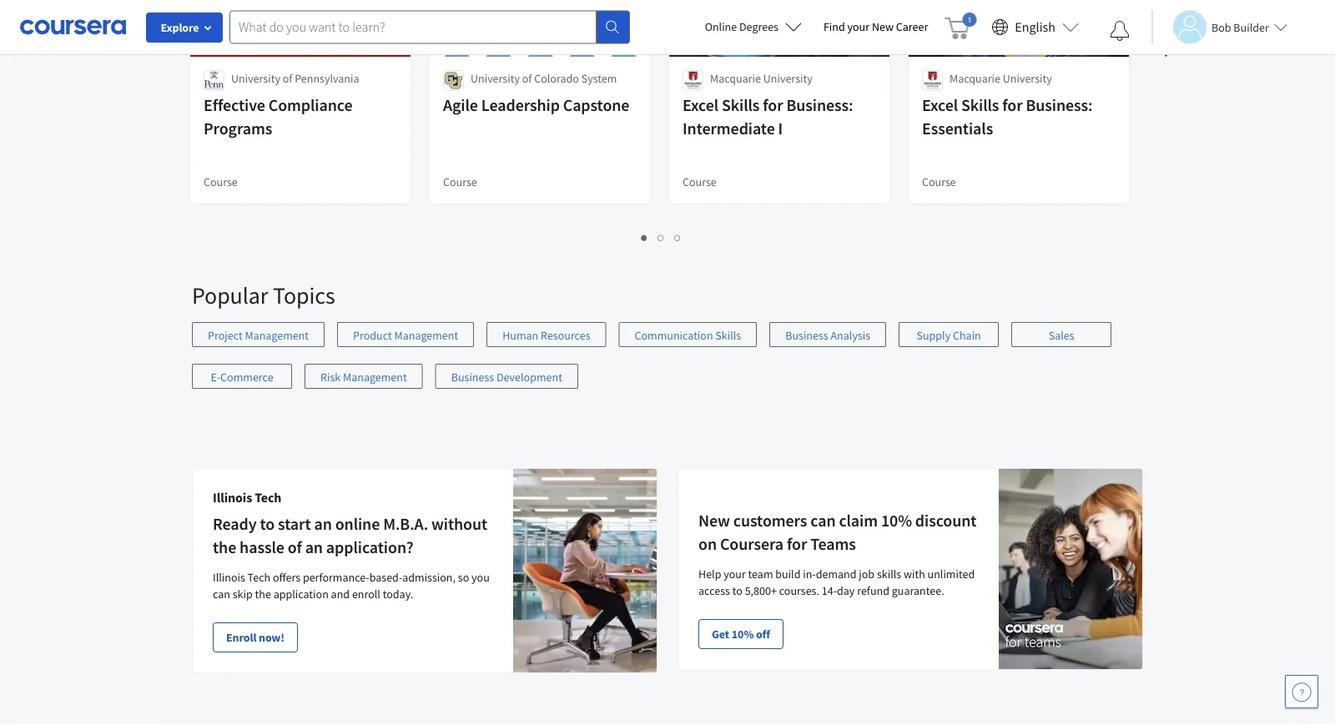 Task type: locate. For each thing, give the bounding box(es) containing it.
university up excel skills for business: essentials at the right top of the page
[[1003, 71, 1053, 86]]

the right skip
[[255, 587, 271, 602]]

find your new career link
[[816, 17, 937, 38]]

10% left off
[[732, 627, 754, 642]]

today.
[[383, 587, 413, 602]]

2 macquarie university from the left
[[950, 71, 1053, 86]]

1 vertical spatial tech
[[248, 570, 271, 585]]

course for excel skills for business: essentials
[[923, 174, 957, 190]]

management down product
[[343, 370, 407, 385]]

1 vertical spatial illinois
[[213, 570, 245, 585]]

resources
[[541, 328, 591, 343]]

shopping cart: 1 item image
[[945, 13, 977, 39]]

your right find
[[848, 19, 870, 34]]

online degrees
[[705, 19, 779, 34]]

get 10% off
[[712, 627, 771, 642]]

1 horizontal spatial business
[[786, 328, 829, 343]]

university
[[231, 71, 280, 86], [471, 71, 520, 86], [764, 71, 813, 86], [1003, 71, 1053, 86]]

0 vertical spatial the
[[213, 537, 236, 558]]

product management
[[353, 328, 458, 343]]

course
[[204, 174, 238, 190], [443, 174, 477, 190], [683, 174, 717, 190], [923, 174, 957, 190]]

your
[[848, 19, 870, 34], [724, 567, 746, 582]]

your for help
[[724, 567, 746, 582]]

university up leadership
[[471, 71, 520, 86]]

10% right claim
[[882, 511, 912, 531]]

1 vertical spatial to
[[733, 584, 743, 599]]

of up leadership
[[522, 71, 532, 86]]

0 vertical spatial business
[[786, 328, 829, 343]]

business left development
[[451, 370, 494, 385]]

macquarie university up the 'excel skills for business: intermediate i' at the top right of the page
[[710, 71, 813, 86]]

0 vertical spatial new
[[872, 19, 894, 34]]

business left analysis
[[786, 328, 829, 343]]

to up hassle
[[260, 514, 275, 535]]

university of pennsylvania image
[[204, 70, 225, 91]]

1 vertical spatial 10%
[[732, 627, 754, 642]]

leadership
[[482, 95, 560, 116]]

0 horizontal spatial for
[[763, 95, 784, 116]]

new up on
[[699, 511, 730, 531]]

english button
[[985, 0, 1086, 54]]

the down ready
[[213, 537, 236, 558]]

macquarie
[[710, 71, 761, 86], [950, 71, 1001, 86]]

0 horizontal spatial to
[[260, 514, 275, 535]]

chain
[[953, 328, 982, 343]]

illinois up ready
[[213, 489, 252, 506]]

offers
[[273, 570, 301, 585]]

1 horizontal spatial can
[[811, 511, 836, 531]]

risk management
[[321, 370, 407, 385]]

without
[[432, 514, 488, 535]]

0 vertical spatial list
[[192, 227, 1131, 246]]

illinois for skip
[[213, 570, 245, 585]]

illinois up skip
[[213, 570, 245, 585]]

english
[[1015, 19, 1056, 35]]

0 horizontal spatial business:
[[787, 95, 854, 116]]

illinois inside illinois tech ready to start an online m.b.a. without the hassle of an application?
[[213, 489, 252, 506]]

excel down macquarie university icon
[[923, 95, 958, 116]]

for
[[763, 95, 784, 116], [1003, 95, 1023, 116], [787, 534, 808, 555]]

tech inside illinois tech ready to start an online m.b.a. without the hassle of an application?
[[255, 489, 282, 506]]

1 horizontal spatial business:
[[1026, 95, 1093, 116]]

business development
[[451, 370, 563, 385]]

coursera
[[720, 534, 784, 555]]

discount
[[916, 511, 977, 531]]

an down start
[[305, 537, 323, 558]]

new left career on the right top
[[872, 19, 894, 34]]

management down "popular topics" at the top left of the page
[[245, 328, 309, 343]]

3 course from the left
[[683, 174, 717, 190]]

0 horizontal spatial the
[[213, 537, 236, 558]]

0 vertical spatial 10%
[[882, 511, 912, 531]]

skills inside the 'excel skills for business: intermediate i'
[[722, 95, 760, 116]]

business: inside excel skills for business: essentials
[[1026, 95, 1093, 116]]

1 horizontal spatial your
[[848, 19, 870, 34]]

2 button
[[653, 227, 670, 246]]

1 vertical spatial list
[[192, 322, 1144, 406]]

1 vertical spatial your
[[724, 567, 746, 582]]

agile
[[443, 95, 478, 116]]

skills up intermediate
[[722, 95, 760, 116]]

university up the 'excel skills for business: intermediate i' at the top right of the page
[[764, 71, 813, 86]]

excel down macquarie university image
[[683, 95, 719, 116]]

based-
[[370, 570, 403, 585]]

4 course from the left
[[923, 174, 957, 190]]

1 macquarie from the left
[[710, 71, 761, 86]]

skills up essentials
[[962, 95, 1000, 116]]

skills
[[722, 95, 760, 116], [962, 95, 1000, 116], [716, 328, 742, 343]]

skills for essentials
[[962, 95, 1000, 116]]

tech inside illinois tech offers performance-based-admission, so you can skip the application and enroll today.
[[248, 570, 271, 585]]

1 vertical spatial business
[[451, 370, 494, 385]]

macquarie university
[[710, 71, 813, 86], [950, 71, 1053, 86]]

None search field
[[230, 10, 630, 44]]

2 illinois from the top
[[213, 570, 245, 585]]

macquarie right macquarie university image
[[710, 71, 761, 86]]

management right product
[[394, 328, 458, 343]]

help
[[699, 567, 722, 582]]

1 business: from the left
[[787, 95, 854, 116]]

new customers can claim 10% discount on coursera for teams
[[699, 511, 977, 555]]

5,800+
[[745, 584, 777, 599]]

2 business: from the left
[[1026, 95, 1093, 116]]

effective
[[204, 95, 265, 116]]

your for find
[[848, 19, 870, 34]]

can up teams
[[811, 511, 836, 531]]

0 horizontal spatial macquarie university
[[710, 71, 813, 86]]

for up build
[[787, 534, 808, 555]]

business english for non-native speakers carousel element
[[192, 714, 1144, 725]]

1 horizontal spatial macquarie university
[[950, 71, 1053, 86]]

1 horizontal spatial the
[[255, 587, 271, 602]]

1 vertical spatial the
[[255, 587, 271, 602]]

your inside find your new career link
[[848, 19, 870, 34]]

of inside illinois tech ready to start an online m.b.a. without the hassle of an application?
[[288, 537, 302, 558]]

tech up skip
[[248, 570, 271, 585]]

communication skills
[[635, 328, 742, 343]]

popular topics
[[192, 281, 335, 310]]

1 vertical spatial new
[[699, 511, 730, 531]]

ready
[[213, 514, 257, 535]]

1 macquarie university from the left
[[710, 71, 813, 86]]

0 horizontal spatial excel
[[683, 95, 719, 116]]

of
[[283, 71, 293, 86], [522, 71, 532, 86], [288, 537, 302, 558]]

10%
[[882, 511, 912, 531], [732, 627, 754, 642]]

1 horizontal spatial excel
[[923, 95, 958, 116]]

2 university from the left
[[471, 71, 520, 86]]

course up 3 button at the right top of page
[[683, 174, 717, 190]]

enroll now! link
[[213, 623, 298, 653]]

1 horizontal spatial 10%
[[882, 511, 912, 531]]

0 vertical spatial tech
[[255, 489, 282, 506]]

for up i at the top of the page
[[763, 95, 784, 116]]

0 horizontal spatial can
[[213, 587, 230, 602]]

0 horizontal spatial business
[[451, 370, 494, 385]]

team
[[748, 567, 774, 582]]

skills inside list
[[716, 328, 742, 343]]

2 course from the left
[[443, 174, 477, 190]]

0 vertical spatial to
[[260, 514, 275, 535]]

bob builder
[[1212, 20, 1270, 35]]

1 illinois from the top
[[213, 489, 252, 506]]

risk
[[321, 370, 341, 385]]

0 vertical spatial can
[[811, 511, 836, 531]]

of down start
[[288, 537, 302, 558]]

14-
[[822, 584, 837, 599]]

1 vertical spatial can
[[213, 587, 230, 602]]

1 course from the left
[[204, 174, 238, 190]]

human
[[503, 328, 539, 343]]

0 horizontal spatial new
[[699, 511, 730, 531]]

m.b.a.
[[383, 514, 428, 535]]

0 horizontal spatial your
[[724, 567, 746, 582]]

tech up start
[[255, 489, 282, 506]]

business: down find
[[787, 95, 854, 116]]

excel inside excel skills for business: essentials
[[923, 95, 958, 116]]

2 macquarie from the left
[[950, 71, 1001, 86]]

an right start
[[314, 514, 332, 535]]

list
[[192, 227, 1131, 246], [192, 322, 1144, 406]]

2 list from the top
[[192, 322, 1144, 406]]

0 vertical spatial illinois
[[213, 489, 252, 506]]

macquarie right macquarie university icon
[[950, 71, 1001, 86]]

business: down english button
[[1026, 95, 1093, 116]]

in-
[[803, 567, 816, 582]]

for down english button
[[1003, 95, 1023, 116]]

of up the compliance in the top of the page
[[283, 71, 293, 86]]

1 horizontal spatial for
[[787, 534, 808, 555]]

to right access
[[733, 584, 743, 599]]

the inside illinois tech ready to start an online m.b.a. without the hassle of an application?
[[213, 537, 236, 558]]

1 horizontal spatial to
[[733, 584, 743, 599]]

for inside the 'excel skills for business: intermediate i'
[[763, 95, 784, 116]]

human resources link
[[487, 322, 607, 347]]

1 list from the top
[[192, 227, 1131, 246]]

human resources
[[503, 328, 591, 343]]

business: inside the 'excel skills for business: intermediate i'
[[787, 95, 854, 116]]

macquarie university up excel skills for business: essentials at the right top of the page
[[950, 71, 1053, 86]]

skills inside excel skills for business: essentials
[[962, 95, 1000, 116]]

topics
[[273, 281, 335, 310]]

0 vertical spatial your
[[848, 19, 870, 34]]

course down programs
[[204, 174, 238, 190]]

to inside help your team build in-demand job skills with unlimited access to 5,800+ courses. 14-day refund guarantee.
[[733, 584, 743, 599]]

course down "agile"
[[443, 174, 477, 190]]

skills right communication
[[716, 328, 742, 343]]

bob builder button
[[1152, 10, 1288, 44]]

your right help
[[724, 567, 746, 582]]

tech for offers
[[248, 570, 271, 585]]

1 horizontal spatial new
[[872, 19, 894, 34]]

project
[[208, 328, 243, 343]]

your inside help your team build in-demand job skills with unlimited access to 5,800+ courses. 14-day refund guarantee.
[[724, 567, 746, 582]]

courses.
[[780, 584, 820, 599]]

2 horizontal spatial for
[[1003, 95, 1023, 116]]

supply
[[917, 328, 951, 343]]

capstone
[[563, 95, 630, 116]]

university up effective
[[231, 71, 280, 86]]

course down essentials
[[923, 174, 957, 190]]

management for risk management
[[343, 370, 407, 385]]

with
[[904, 567, 926, 582]]

1 excel from the left
[[683, 95, 719, 116]]

can left skip
[[213, 587, 230, 602]]

course for effective compliance programs
[[204, 174, 238, 190]]

e-
[[211, 370, 221, 385]]

effective compliance programs
[[204, 95, 353, 139]]

10% inside new customers can claim 10% discount on coursera for teams
[[882, 511, 912, 531]]

business for business analysis
[[786, 328, 829, 343]]

1 horizontal spatial macquarie
[[950, 71, 1001, 86]]

of for leadership
[[522, 71, 532, 86]]

new inside new customers can claim 10% discount on coursera for teams
[[699, 511, 730, 531]]

for inside excel skills for business: essentials
[[1003, 95, 1023, 116]]

for for essentials
[[1003, 95, 1023, 116]]

2 excel from the left
[[923, 95, 958, 116]]

0 horizontal spatial macquarie
[[710, 71, 761, 86]]

excel skills for business: essentials
[[923, 95, 1093, 139]]

for for intermediate
[[763, 95, 784, 116]]

to
[[260, 514, 275, 535], [733, 584, 743, 599]]

1 vertical spatial an
[[305, 537, 323, 558]]

excel inside the 'excel skills for business: intermediate i'
[[683, 95, 719, 116]]

builder
[[1234, 20, 1270, 35]]

new
[[872, 19, 894, 34], [699, 511, 730, 531]]

illinois inside illinois tech offers performance-based-admission, so you can skip the application and enroll today.
[[213, 570, 245, 585]]



Task type: describe. For each thing, give the bounding box(es) containing it.
application
[[274, 587, 329, 602]]

application?
[[326, 537, 414, 558]]

macquarie university for essentials
[[950, 71, 1053, 86]]

admission,
[[403, 570, 456, 585]]

system
[[582, 71, 617, 86]]

off
[[756, 627, 771, 642]]

job
[[859, 567, 875, 582]]

can inside illinois tech offers performance-based-admission, so you can skip the application and enroll today.
[[213, 587, 230, 602]]

illinois tech offers performance-based-admission, so you can skip the application and enroll today.
[[213, 570, 490, 602]]

commerce
[[220, 370, 274, 385]]

What do you want to learn? text field
[[230, 10, 597, 44]]

on
[[699, 534, 717, 555]]

business: for excel skills for business: essentials
[[1026, 95, 1093, 116]]

university of colorado system
[[471, 71, 617, 86]]

macquarie university for intermediate
[[710, 71, 813, 86]]

compliance
[[269, 95, 353, 116]]

communication skills link
[[619, 322, 757, 347]]

guarantee.
[[892, 584, 945, 599]]

list containing 1
[[192, 227, 1131, 246]]

intermediate
[[683, 118, 775, 139]]

ready to start an online m.b.a. without the hassle of an application? link
[[213, 514, 488, 558]]

list containing project management
[[192, 322, 1144, 406]]

help center image
[[1292, 682, 1312, 702]]

excel for excel skills for business: intermediate i
[[683, 95, 719, 116]]

online
[[335, 514, 380, 535]]

illinois for the
[[213, 489, 252, 506]]

macquarie for intermediate
[[710, 71, 761, 86]]

online degrees button
[[692, 8, 816, 45]]

popular
[[192, 281, 268, 310]]

business for business development
[[451, 370, 494, 385]]

start
[[278, 514, 311, 535]]

and
[[331, 587, 350, 602]]

3 university from the left
[[764, 71, 813, 86]]

i
[[779, 118, 783, 139]]

sales link
[[1012, 322, 1112, 347]]

programs
[[204, 118, 272, 139]]

sales
[[1049, 328, 1075, 343]]

demand
[[816, 567, 857, 582]]

macquarie university image
[[683, 70, 704, 91]]

business development link
[[436, 364, 578, 389]]

build
[[776, 567, 801, 582]]

3 button
[[670, 227, 687, 246]]

management for product management
[[394, 328, 458, 343]]

you
[[472, 570, 490, 585]]

business analysis
[[786, 328, 871, 343]]

1
[[642, 229, 648, 245]]

macquarie university image
[[923, 70, 943, 91]]

next slide image
[[1152, 23, 1192, 63]]

4 university from the left
[[1003, 71, 1053, 86]]

product management link
[[337, 322, 474, 347]]

university of pennsylvania
[[231, 71, 359, 86]]

business analysis link
[[770, 322, 887, 347]]

2
[[658, 229, 665, 245]]

excel for excel skills for business: essentials
[[923, 95, 958, 116]]

explore
[[161, 20, 199, 35]]

1 button
[[637, 227, 653, 246]]

course for excel skills for business: intermediate i
[[683, 174, 717, 190]]

teams
[[811, 534, 856, 555]]

get
[[712, 627, 730, 642]]

new inside find your new career link
[[872, 19, 894, 34]]

course for agile leadership capstone
[[443, 174, 477, 190]]

supply chain link
[[899, 322, 999, 347]]

skip
[[233, 587, 253, 602]]

e-commerce link
[[192, 364, 292, 389]]

refund
[[858, 584, 890, 599]]

project management link
[[192, 322, 325, 347]]

tech for ready
[[255, 489, 282, 506]]

illinois tech ready to start an online m.b.a. without the hassle of an application?
[[213, 489, 488, 558]]

risk management link
[[305, 364, 423, 389]]

university of colorado system image
[[443, 70, 464, 91]]

macquarie for essentials
[[950, 71, 1001, 86]]

analysis
[[831, 328, 871, 343]]

the inside illinois tech offers performance-based-admission, so you can skip the application and enroll today.
[[255, 587, 271, 602]]

enroll now!
[[226, 630, 285, 645]]

supply chain
[[917, 328, 982, 343]]

hassle
[[240, 537, 285, 558]]

0 vertical spatial an
[[314, 514, 332, 535]]

help your team build in-demand job skills with unlimited access to 5,800+ courses. 14-day refund guarantee.
[[699, 567, 975, 599]]

e-commerce
[[211, 370, 274, 385]]

now!
[[259, 630, 285, 645]]

for inside new customers can claim 10% discount on coursera for teams
[[787, 534, 808, 555]]

to inside illinois tech ready to start an online m.b.a. without the hassle of an application?
[[260, 514, 275, 535]]

communication
[[635, 328, 713, 343]]

0 horizontal spatial 10%
[[732, 627, 754, 642]]

agile leadership capstone
[[443, 95, 630, 116]]

of for compliance
[[283, 71, 293, 86]]

1 university from the left
[[231, 71, 280, 86]]

development
[[497, 370, 563, 385]]

skills
[[877, 567, 902, 582]]

unlimited
[[928, 567, 975, 582]]

bob
[[1212, 20, 1232, 35]]

so
[[458, 570, 469, 585]]

excel skills for business: intermediate i
[[683, 95, 854, 139]]

day
[[837, 584, 855, 599]]

performance-
[[303, 570, 370, 585]]

access
[[699, 584, 730, 599]]

get 10% off link
[[699, 619, 784, 650]]

essentials
[[923, 118, 994, 139]]

show notifications image
[[1110, 21, 1130, 41]]

online
[[705, 19, 737, 34]]

business: for excel skills for business: intermediate i
[[787, 95, 854, 116]]

can inside new customers can claim 10% discount on coursera for teams
[[811, 511, 836, 531]]

enroll
[[352, 587, 381, 602]]

skills for intermediate
[[722, 95, 760, 116]]

claim
[[839, 511, 878, 531]]

customers
[[734, 511, 808, 531]]

management for project management
[[245, 328, 309, 343]]

colorado
[[534, 71, 579, 86]]

enroll
[[226, 630, 257, 645]]

find your new career
[[824, 19, 929, 34]]

coursera image
[[20, 14, 126, 40]]

pennsylvania
[[295, 71, 359, 86]]



Task type: vqa. For each thing, say whether or not it's contained in the screenshot.
We
no



